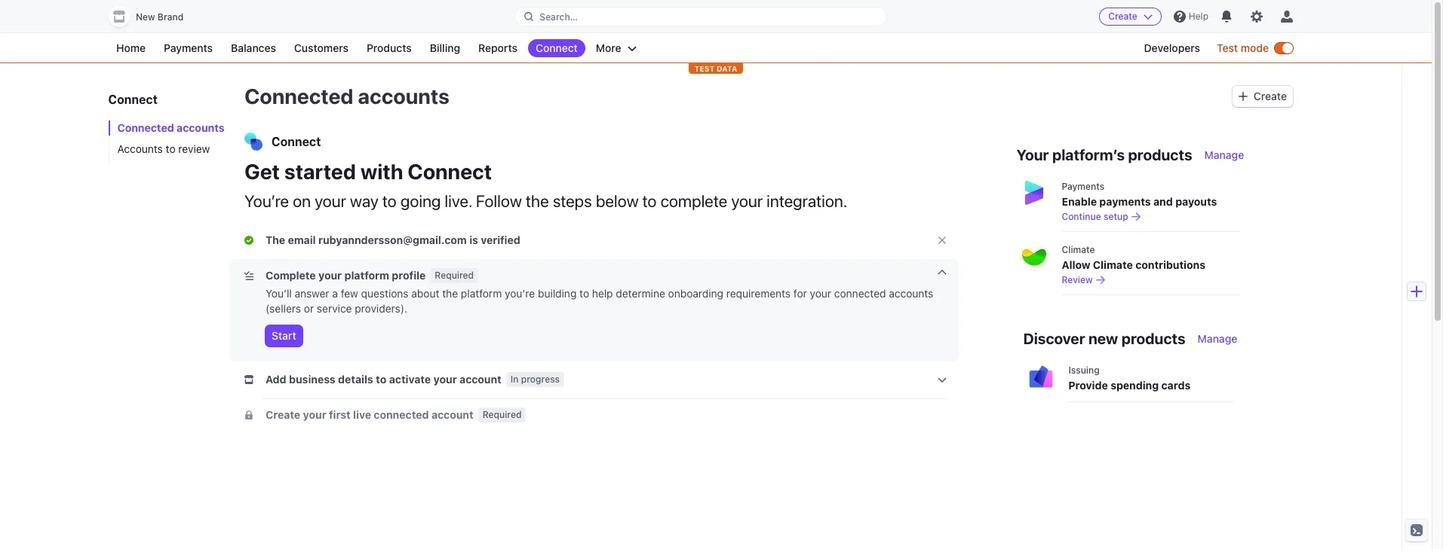 Task type: describe. For each thing, give the bounding box(es) containing it.
0 horizontal spatial connected accounts
[[118, 121, 225, 134]]

building
[[538, 287, 577, 300]]

balances
[[231, 41, 276, 54]]

issuing
[[1068, 365, 1100, 376]]

onboarding
[[668, 287, 723, 300]]

1 vertical spatial connected
[[374, 409, 429, 422]]

1 horizontal spatial create button
[[1232, 86, 1293, 107]]

accounts to review
[[118, 143, 210, 155]]

mode
[[1241, 41, 1269, 54]]

home link
[[109, 39, 153, 57]]

add business details to activate your account
[[266, 373, 501, 386]]

0 vertical spatial connected accounts
[[244, 84, 450, 109]]

few
[[341, 287, 358, 300]]

account inside 'dropdown button'
[[459, 373, 501, 386]]

the
[[266, 234, 285, 247]]

0 vertical spatial accounts
[[358, 84, 450, 109]]

reports link
[[471, 39, 525, 57]]

customers
[[294, 41, 348, 54]]

complete your platform profile
[[266, 269, 426, 282]]

service
[[317, 302, 352, 315]]

rubyanndersson@gmail.com
[[318, 234, 467, 247]]

climate allow climate contributions
[[1062, 244, 1205, 272]]

business
[[289, 373, 335, 386]]

to right the way
[[382, 192, 397, 211]]

Search… search field
[[515, 7, 886, 26]]

payments link
[[156, 39, 220, 57]]

determine
[[616, 287, 665, 300]]

your right the complete
[[731, 192, 763, 211]]

answer
[[295, 287, 329, 300]]

in progress
[[511, 374, 560, 385]]

payments
[[1099, 195, 1151, 208]]

details
[[338, 373, 373, 386]]

start
[[272, 330, 296, 342]]

verified
[[481, 234, 520, 247]]

accounts
[[118, 143, 163, 155]]

1 vertical spatial climate
[[1093, 259, 1133, 272]]

svg image for add business details to activate your account
[[244, 376, 253, 385]]

reports
[[478, 41, 517, 54]]

brand
[[158, 11, 183, 23]]

complete
[[266, 269, 316, 282]]

profile
[[392, 269, 426, 282]]

review link
[[1062, 275, 1241, 287]]

1 vertical spatial account
[[431, 409, 473, 422]]

developers link
[[1136, 39, 1208, 57]]

continue setup link
[[1062, 211, 1241, 223]]

svg image for complete your platform profile
[[244, 272, 253, 281]]

setup
[[1104, 211, 1128, 223]]

below
[[596, 192, 639, 211]]

platform's
[[1052, 146, 1125, 164]]

0 vertical spatial required
[[435, 270, 474, 281]]

the inside get started with connect you're on your way to going live. follow the steps below to complete your integration.
[[526, 192, 549, 211]]

review
[[179, 143, 210, 155]]

integration.
[[767, 192, 847, 211]]

(sellers
[[266, 302, 301, 315]]

products
[[367, 41, 412, 54]]

notifications image
[[1220, 11, 1233, 23]]

your inside 'dropdown button'
[[433, 373, 457, 386]]

test data
[[694, 64, 737, 73]]

providers).
[[355, 302, 407, 315]]

1 vertical spatial create
[[1254, 90, 1287, 103]]

is
[[469, 234, 478, 247]]

to inside 'dropdown button'
[[376, 373, 386, 386]]

platform inside the you'll answer a few questions about the platform you're building to help determine onboarding requirements for your connected accounts (sellers or service providers).
[[461, 287, 502, 300]]

for
[[793, 287, 807, 300]]

on
[[293, 192, 311, 211]]

questions
[[361, 287, 409, 300]]

or
[[304, 302, 314, 315]]

discover
[[1023, 330, 1085, 348]]

svg image for create
[[1238, 92, 1248, 101]]

test mode
[[1217, 41, 1269, 54]]

accounts inside the you'll answer a few questions about the platform you're building to help determine onboarding requirements for your connected accounts (sellers or service providers).
[[889, 287, 933, 300]]

continue
[[1062, 211, 1101, 223]]

in
[[511, 374, 519, 385]]

the inside the you'll answer a few questions about the platform you're building to help determine onboarding requirements for your connected accounts (sellers or service providers).
[[442, 287, 458, 300]]

the email rubyanndersson@gmail.com is verified
[[266, 234, 520, 247]]

manage for discover new products
[[1198, 333, 1237, 345]]

Search… text field
[[515, 7, 886, 26]]

connected accounts link
[[109, 121, 229, 136]]

more
[[596, 41, 621, 54]]

more button
[[588, 39, 644, 57]]

payments for payments
[[164, 41, 213, 54]]

you're
[[505, 287, 535, 300]]

way
[[350, 192, 379, 211]]

cards
[[1161, 379, 1191, 392]]

search…
[[540, 11, 578, 22]]

first
[[329, 409, 351, 422]]

balances link
[[223, 39, 284, 57]]

new
[[1088, 330, 1118, 348]]



Task type: locate. For each thing, give the bounding box(es) containing it.
manage link for discover new products
[[1198, 332, 1237, 347]]

svg image
[[1238, 92, 1248, 101], [244, 236, 253, 245], [244, 272, 253, 281]]

new brand button
[[109, 6, 199, 27]]

products link
[[359, 39, 419, 57]]

payments down brand
[[164, 41, 213, 54]]

0 vertical spatial create
[[1108, 11, 1137, 22]]

1 horizontal spatial connected
[[244, 84, 353, 109]]

manage link for your platform's products
[[1204, 148, 1244, 163]]

required up about
[[435, 270, 474, 281]]

0 vertical spatial connected
[[834, 287, 886, 300]]

a
[[332, 287, 338, 300]]

1 horizontal spatial the
[[526, 192, 549, 211]]

create button
[[1099, 8, 1162, 26], [1232, 86, 1293, 107]]

0 horizontal spatial connected
[[118, 121, 174, 134]]

0 vertical spatial account
[[459, 373, 501, 386]]

you'll answer a few questions about the platform you're building to help determine onboarding requirements for your connected accounts (sellers or service providers).
[[266, 287, 933, 315]]

manage
[[1204, 149, 1244, 161], [1198, 333, 1237, 345]]

1 horizontal spatial accounts
[[358, 84, 450, 109]]

the right about
[[442, 287, 458, 300]]

billing link
[[422, 39, 468, 57]]

1 vertical spatial the
[[442, 287, 458, 300]]

connected accounts down the 'customers' link
[[244, 84, 450, 109]]

2 horizontal spatial accounts
[[889, 287, 933, 300]]

connected inside connected accounts link
[[118, 121, 174, 134]]

you're
[[244, 192, 289, 211]]

create button up developers
[[1099, 8, 1162, 26]]

connected right for
[[834, 287, 886, 300]]

0 horizontal spatial platform
[[344, 269, 389, 282]]

customers link
[[287, 39, 356, 57]]

issuing provide spending cards
[[1068, 365, 1191, 392]]

to right below
[[642, 192, 657, 211]]

platform left you're
[[461, 287, 502, 300]]

your platform's products
[[1016, 146, 1192, 164]]

0 vertical spatial svg image
[[244, 376, 253, 385]]

to down connected accounts link in the left of the page
[[166, 143, 176, 155]]

the left steps
[[526, 192, 549, 211]]

to right details
[[376, 373, 386, 386]]

2 vertical spatial svg image
[[244, 272, 253, 281]]

activate
[[389, 373, 431, 386]]

home
[[116, 41, 146, 54]]

svg image for create your first live connected account
[[244, 411, 253, 420]]

add
[[266, 373, 286, 386]]

climate up allow
[[1062, 244, 1095, 256]]

2 horizontal spatial create
[[1254, 90, 1287, 103]]

account
[[459, 373, 501, 386], [431, 409, 473, 422]]

1 vertical spatial svg image
[[244, 236, 253, 245]]

steps
[[553, 192, 592, 211]]

help button
[[1168, 5, 1214, 29]]

0 horizontal spatial connected
[[374, 409, 429, 422]]

your right on
[[315, 192, 346, 211]]

create your first live connected account
[[266, 409, 473, 422]]

live.
[[445, 192, 472, 211]]

payments for payments enable payments and payouts
[[1062, 181, 1104, 192]]

1 horizontal spatial connected accounts
[[244, 84, 450, 109]]

0 horizontal spatial create button
[[1099, 8, 1162, 26]]

products for your platform's products
[[1128, 146, 1192, 164]]

connected
[[834, 287, 886, 300], [374, 409, 429, 422]]

platform inside dropdown button
[[344, 269, 389, 282]]

follow
[[476, 192, 522, 211]]

email
[[288, 234, 316, 247]]

2 svg image from the top
[[244, 411, 253, 420]]

0 vertical spatial platform
[[344, 269, 389, 282]]

spending
[[1111, 379, 1159, 392]]

0 horizontal spatial the
[[442, 287, 458, 300]]

1 vertical spatial accounts
[[177, 121, 225, 134]]

connect up started
[[272, 135, 321, 149]]

your up the a
[[318, 269, 342, 282]]

with
[[360, 159, 403, 184]]

connected up accounts on the top left of the page
[[118, 121, 174, 134]]

connected accounts
[[244, 84, 450, 109], [118, 121, 225, 134]]

help
[[1189, 11, 1208, 22]]

test
[[694, 64, 715, 73]]

0 vertical spatial connected
[[244, 84, 353, 109]]

0 horizontal spatial accounts
[[177, 121, 225, 134]]

your right for
[[810, 287, 831, 300]]

0 vertical spatial the
[[526, 192, 549, 211]]

svg image down test mode
[[1238, 92, 1248, 101]]

1 svg image from the top
[[244, 376, 253, 385]]

climate
[[1062, 244, 1095, 256], [1093, 259, 1133, 272]]

1 vertical spatial manage
[[1198, 333, 1237, 345]]

svg image left the
[[244, 236, 253, 245]]

your
[[1016, 146, 1049, 164]]

requirements
[[726, 287, 791, 300]]

contributions
[[1135, 259, 1205, 272]]

1 horizontal spatial required
[[483, 410, 522, 421]]

create
[[1108, 11, 1137, 22], [1254, 90, 1287, 103], [266, 409, 300, 422]]

1 horizontal spatial connected
[[834, 287, 886, 300]]

to
[[166, 143, 176, 155], [382, 192, 397, 211], [642, 192, 657, 211], [579, 287, 589, 300], [376, 373, 386, 386]]

0 vertical spatial manage
[[1204, 149, 1244, 161]]

your
[[315, 192, 346, 211], [731, 192, 763, 211], [318, 269, 342, 282], [810, 287, 831, 300], [433, 373, 457, 386], [303, 409, 326, 422]]

1 vertical spatial svg image
[[244, 411, 253, 420]]

1 horizontal spatial platform
[[461, 287, 502, 300]]

payments enable payments and payouts
[[1062, 181, 1217, 208]]

your right activate
[[433, 373, 457, 386]]

your inside dropdown button
[[318, 269, 342, 282]]

svg image inside complete your platform profile dropdown button
[[244, 272, 253, 281]]

svg image inside add business details to activate your account 'dropdown button'
[[244, 376, 253, 385]]

accounts to review link
[[109, 142, 229, 157]]

2 vertical spatial create
[[266, 409, 300, 422]]

your left first
[[303, 409, 326, 422]]

continue setup
[[1062, 211, 1128, 223]]

payouts
[[1175, 195, 1217, 208]]

0 vertical spatial climate
[[1062, 244, 1095, 256]]

about
[[411, 287, 439, 300]]

enable
[[1062, 195, 1097, 208]]

to inside the you'll answer a few questions about the platform you're building to help determine onboarding requirements for your connected accounts (sellers or service providers).
[[579, 287, 589, 300]]

1 vertical spatial manage link
[[1198, 332, 1237, 347]]

connect link
[[528, 39, 585, 57]]

1 vertical spatial connected
[[118, 121, 174, 134]]

create down add
[[266, 409, 300, 422]]

payments inside payments enable payments and payouts
[[1062, 181, 1104, 192]]

provide
[[1068, 379, 1108, 392]]

complete your platform profile button
[[244, 269, 429, 284]]

manage for your platform's products
[[1204, 149, 1244, 161]]

0 horizontal spatial required
[[435, 270, 474, 281]]

get started with connect you're on your way to going live. follow the steps below to complete your integration.
[[244, 159, 847, 211]]

products up issuing provide spending cards at the right bottom of the page
[[1121, 330, 1186, 348]]

your inside the you'll answer a few questions about the platform you're building to help determine onboarding requirements for your connected accounts (sellers or service providers).
[[810, 287, 831, 300]]

platform up 'few'
[[344, 269, 389, 282]]

1 vertical spatial products
[[1121, 330, 1186, 348]]

connected inside the you'll answer a few questions about the platform you're building to help determine onboarding requirements for your connected accounts (sellers or service providers).
[[834, 287, 886, 300]]

new
[[136, 11, 155, 23]]

create down mode
[[1254, 90, 1287, 103]]

1 horizontal spatial create
[[1108, 11, 1137, 22]]

0 horizontal spatial create
[[266, 409, 300, 422]]

svg image inside create button
[[1238, 92, 1248, 101]]

svg image for the email rubyanndersson@gmail.com is verified
[[244, 236, 253, 245]]

new brand
[[136, 11, 183, 23]]

connect down search…
[[536, 41, 578, 54]]

connect up connected accounts link in the left of the page
[[109, 93, 158, 106]]

connected down activate
[[374, 409, 429, 422]]

complete
[[660, 192, 727, 211]]

get
[[244, 159, 280, 184]]

1 vertical spatial required
[[483, 410, 522, 421]]

data
[[717, 64, 737, 73]]

1 vertical spatial payments
[[1062, 181, 1104, 192]]

0 vertical spatial manage link
[[1204, 148, 1244, 163]]

discover new products
[[1023, 330, 1186, 348]]

billing
[[430, 41, 460, 54]]

1 horizontal spatial payments
[[1062, 181, 1104, 192]]

0 horizontal spatial payments
[[164, 41, 213, 54]]

allow
[[1062, 259, 1090, 272]]

payments up enable
[[1062, 181, 1104, 192]]

payments inside "link"
[[164, 41, 213, 54]]

svg image
[[244, 376, 253, 385], [244, 411, 253, 420]]

1 vertical spatial platform
[[461, 287, 502, 300]]

live
[[353, 409, 371, 422]]

progress
[[521, 374, 560, 385]]

started
[[284, 159, 356, 184]]

add business details to activate your account button
[[244, 373, 504, 388]]

0 vertical spatial products
[[1128, 146, 1192, 164]]

2 vertical spatial accounts
[[889, 287, 933, 300]]

climate right allow
[[1093, 259, 1133, 272]]

connect
[[536, 41, 578, 54], [109, 93, 158, 106], [272, 135, 321, 149], [408, 159, 492, 184]]

start link
[[266, 326, 302, 347]]

products up payments enable payments and payouts
[[1128, 146, 1192, 164]]

0 vertical spatial payments
[[164, 41, 213, 54]]

going
[[400, 192, 441, 211]]

required down in
[[483, 410, 522, 421]]

svg image left 'complete'
[[244, 272, 253, 281]]

0 vertical spatial svg image
[[1238, 92, 1248, 101]]

review
[[1062, 275, 1093, 286]]

1 vertical spatial connected accounts
[[118, 121, 225, 134]]

connected accounts up accounts to review link
[[118, 121, 225, 134]]

create up developers "link"
[[1108, 11, 1137, 22]]

create button down mode
[[1232, 86, 1293, 107]]

0 vertical spatial create button
[[1099, 8, 1162, 26]]

you'll
[[266, 287, 292, 300]]

payments
[[164, 41, 213, 54], [1062, 181, 1104, 192]]

required
[[435, 270, 474, 281], [483, 410, 522, 421]]

help
[[592, 287, 613, 300]]

test
[[1217, 41, 1238, 54]]

developers
[[1144, 41, 1200, 54]]

connected down the 'customers' link
[[244, 84, 353, 109]]

1 vertical spatial create button
[[1232, 86, 1293, 107]]

connect up live.
[[408, 159, 492, 184]]

to left help
[[579, 287, 589, 300]]

accounts
[[358, 84, 450, 109], [177, 121, 225, 134], [889, 287, 933, 300]]

products for discover new products
[[1121, 330, 1186, 348]]

connect inside get started with connect you're on your way to going live. follow the steps below to complete your integration.
[[408, 159, 492, 184]]

products
[[1128, 146, 1192, 164], [1121, 330, 1186, 348]]

and
[[1153, 195, 1173, 208]]



Task type: vqa. For each thing, say whether or not it's contained in the screenshot.
Revenue overview
no



